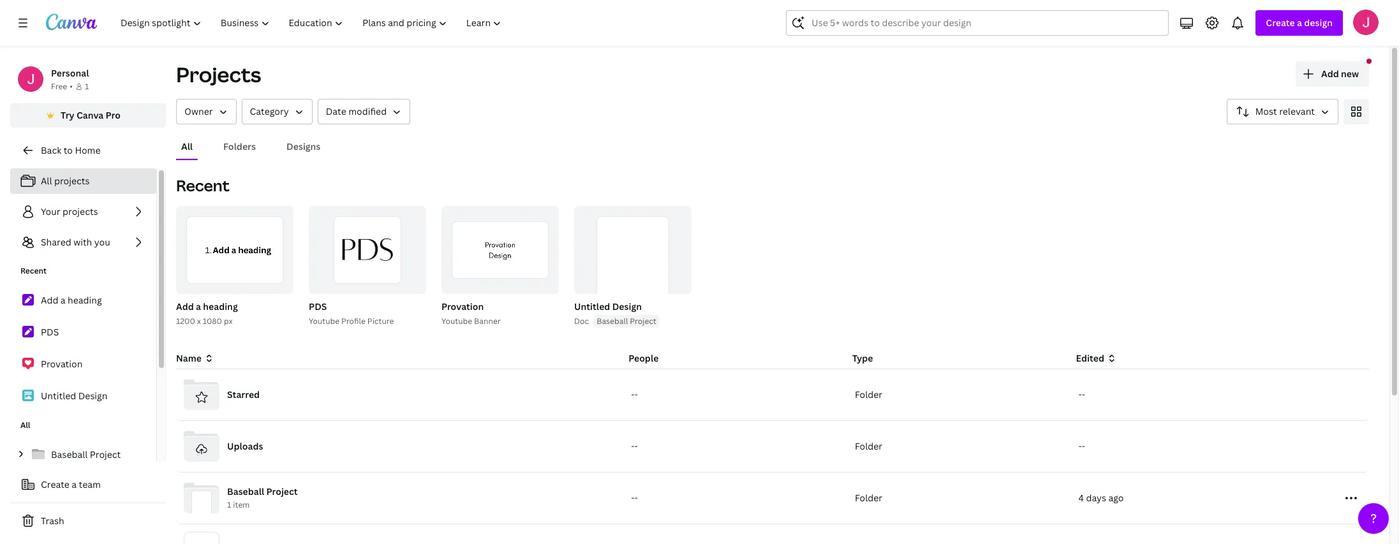 Task type: locate. For each thing, give the bounding box(es) containing it.
design up baseball project "button"
[[612, 301, 642, 313]]

designs button
[[281, 135, 326, 159]]

heading up px
[[203, 301, 238, 313]]

0 vertical spatial pds
[[309, 301, 327, 313]]

0 vertical spatial folder
[[855, 389, 883, 401]]

provation button
[[442, 299, 484, 315]]

projects right the "your"
[[63, 205, 98, 218]]

1 vertical spatial baseball
[[51, 449, 88, 461]]

1 horizontal spatial untitled design
[[574, 301, 642, 313]]

1 vertical spatial provation
[[41, 358, 83, 370]]

back to home
[[41, 144, 100, 156]]

create left the design in the right top of the page
[[1266, 17, 1295, 29]]

folder for uploads
[[855, 440, 883, 452]]

baseball up item
[[227, 486, 264, 498]]

1 right •
[[85, 81, 89, 92]]

2 horizontal spatial all
[[181, 140, 193, 152]]

free •
[[51, 81, 73, 92]]

trash link
[[10, 509, 166, 534]]

youtube inside the pds youtube profile picture
[[309, 316, 340, 327]]

2 list from the top
[[10, 287, 156, 410]]

project inside baseball project 1 item
[[266, 486, 298, 498]]

youtube for provation
[[442, 316, 472, 327]]

all inside list
[[41, 175, 52, 187]]

1 vertical spatial untitled design
[[41, 390, 108, 402]]

a inside dropdown button
[[1297, 17, 1302, 29]]

youtube down provation button
[[442, 316, 472, 327]]

2 folder from the top
[[855, 440, 883, 452]]

1 horizontal spatial recent
[[176, 175, 230, 196]]

design
[[612, 301, 642, 313], [78, 390, 108, 402]]

add left new
[[1321, 68, 1339, 80]]

baseball project up team
[[51, 449, 121, 461]]

pds inside pds link
[[41, 326, 59, 338]]

0 horizontal spatial recent
[[20, 265, 47, 276]]

•
[[70, 81, 73, 92]]

relevant
[[1279, 105, 1315, 117]]

0 horizontal spatial heading
[[68, 294, 102, 306]]

px
[[224, 316, 233, 327]]

pds
[[309, 301, 327, 313], [41, 326, 59, 338]]

projects
[[54, 175, 90, 187], [63, 205, 98, 218]]

0 horizontal spatial youtube
[[309, 316, 340, 327]]

-
[[631, 389, 635, 401], [635, 389, 638, 401], [1079, 389, 1082, 401], [1082, 389, 1085, 401], [631, 440, 635, 452], [635, 440, 638, 452], [1079, 440, 1082, 452], [1082, 440, 1085, 452], [631, 492, 635, 504], [635, 492, 638, 504]]

0 horizontal spatial 1
[[85, 81, 89, 92]]

heading up pds link
[[68, 294, 102, 306]]

baseball project down untitled design button
[[597, 316, 657, 327]]

youtube down "pds" button
[[309, 316, 340, 327]]

doc
[[574, 316, 589, 327]]

0 horizontal spatial project
[[90, 449, 121, 461]]

add up 1200
[[176, 301, 194, 313]]

0 horizontal spatial all
[[20, 420, 30, 431]]

1 horizontal spatial youtube
[[442, 316, 472, 327]]

try canva pro
[[61, 109, 121, 121]]

0 horizontal spatial baseball
[[51, 449, 88, 461]]

a
[[1297, 17, 1302, 29], [61, 294, 65, 306], [196, 301, 201, 313], [72, 479, 77, 491]]

baseball up create a team
[[51, 449, 88, 461]]

folder
[[855, 389, 883, 401], [855, 440, 883, 452], [855, 492, 883, 504]]

list containing add a heading
[[10, 287, 156, 410]]

pds inside the pds youtube profile picture
[[309, 301, 327, 313]]

0 horizontal spatial add
[[41, 294, 58, 306]]

create inside dropdown button
[[1266, 17, 1295, 29]]

a left team
[[72, 479, 77, 491]]

1 vertical spatial 1
[[264, 279, 268, 288]]

name
[[176, 352, 202, 364]]

0 horizontal spatial untitled design
[[41, 390, 108, 402]]

0 horizontal spatial provation
[[41, 358, 83, 370]]

banner
[[474, 316, 501, 327]]

2 horizontal spatial add
[[1321, 68, 1339, 80]]

baseball project button
[[594, 315, 659, 328]]

0 horizontal spatial baseball project
[[51, 449, 121, 461]]

0 vertical spatial recent
[[176, 175, 230, 196]]

add new
[[1321, 68, 1359, 80]]

baseball down untitled design button
[[597, 316, 628, 327]]

1 horizontal spatial pds
[[309, 301, 327, 313]]

untitled design
[[574, 301, 642, 313], [41, 390, 108, 402]]

all inside button
[[181, 140, 193, 152]]

0 vertical spatial untitled
[[574, 301, 610, 313]]

1 horizontal spatial heading
[[203, 301, 238, 313]]

a inside add a heading 1200 x 1080 px
[[196, 301, 201, 313]]

try
[[61, 109, 74, 121]]

0 horizontal spatial create
[[41, 479, 69, 491]]

0 vertical spatial baseball project
[[597, 316, 657, 327]]

youtube
[[309, 316, 340, 327], [442, 316, 472, 327]]

all projects link
[[10, 168, 156, 194]]

recent down shared
[[20, 265, 47, 276]]

create a design button
[[1256, 10, 1343, 36]]

a for create a team
[[72, 479, 77, 491]]

None search field
[[786, 10, 1169, 36]]

1 vertical spatial projects
[[63, 205, 98, 218]]

add a heading link
[[10, 287, 156, 314]]

baseball
[[597, 316, 628, 327], [51, 449, 88, 461], [227, 486, 264, 498]]

1 horizontal spatial 1
[[227, 500, 231, 511]]

provation
[[442, 301, 484, 313], [41, 358, 83, 370]]

0 vertical spatial projects
[[54, 175, 90, 187]]

list containing all projects
[[10, 168, 156, 255]]

pds for pds
[[41, 326, 59, 338]]

0 vertical spatial all
[[181, 140, 193, 152]]

0 vertical spatial list
[[10, 168, 156, 255]]

heading inside add a heading 1200 x 1080 px
[[203, 301, 238, 313]]

1 list from the top
[[10, 168, 156, 255]]

0 horizontal spatial design
[[78, 390, 108, 402]]

add for add a heading
[[41, 294, 58, 306]]

type
[[852, 352, 873, 364]]

create
[[1266, 17, 1295, 29], [41, 479, 69, 491]]

0 vertical spatial create
[[1266, 17, 1295, 29]]

projects down back to home
[[54, 175, 90, 187]]

untitled inside button
[[574, 301, 610, 313]]

1 horizontal spatial all
[[41, 175, 52, 187]]

2 horizontal spatial baseball
[[597, 316, 628, 327]]

1 horizontal spatial project
[[266, 486, 298, 498]]

1 vertical spatial design
[[78, 390, 108, 402]]

1 horizontal spatial untitled
[[574, 301, 610, 313]]

create a team
[[41, 479, 101, 491]]

design
[[1304, 17, 1333, 29]]

1 vertical spatial list
[[10, 287, 156, 410]]

untitled down provation link
[[41, 390, 76, 402]]

provation up the banner
[[442, 301, 484, 313]]

baseball project
[[597, 316, 657, 327], [51, 449, 121, 461]]

1 horizontal spatial provation
[[442, 301, 484, 313]]

a up pds link
[[61, 294, 65, 306]]

james peterson image
[[1353, 10, 1379, 35]]

1 vertical spatial untitled
[[41, 390, 76, 402]]

1 horizontal spatial add
[[176, 301, 194, 313]]

a for add a heading 1200 x 1080 px
[[196, 301, 201, 313]]

untitled design up baseball project "button"
[[574, 301, 642, 313]]

0 horizontal spatial untitled
[[41, 390, 76, 402]]

1
[[85, 81, 89, 92], [264, 279, 268, 288], [227, 500, 231, 511]]

add for add new
[[1321, 68, 1339, 80]]

add up pds link
[[41, 294, 58, 306]]

top level navigation element
[[112, 10, 513, 36]]

folder for starred
[[855, 389, 883, 401]]

0 horizontal spatial pds
[[41, 326, 59, 338]]

1 vertical spatial create
[[41, 479, 69, 491]]

provation down pds link
[[41, 358, 83, 370]]

list
[[10, 168, 156, 255], [10, 287, 156, 410]]

add inside add a heading 1200 x 1080 px
[[176, 301, 194, 313]]

0 vertical spatial 1
[[85, 81, 89, 92]]

--
[[631, 389, 638, 401], [1079, 389, 1085, 401], [631, 440, 638, 452], [1079, 440, 1085, 452], [631, 492, 638, 504]]

starred
[[227, 389, 260, 401]]

days
[[1086, 492, 1106, 504]]

add inside dropdown button
[[1321, 68, 1339, 80]]

0 vertical spatial design
[[612, 301, 642, 313]]

you
[[94, 236, 110, 248]]

1 horizontal spatial baseball
[[227, 486, 264, 498]]

a left the design in the right top of the page
[[1297, 17, 1302, 29]]

untitled
[[574, 301, 610, 313], [41, 390, 76, 402]]

try canva pro button
[[10, 103, 166, 128]]

0 vertical spatial project
[[630, 316, 657, 327]]

0 vertical spatial baseball
[[597, 316, 628, 327]]

design down provation link
[[78, 390, 108, 402]]

baseball inside "button"
[[597, 316, 628, 327]]

2 vertical spatial baseball
[[227, 486, 264, 498]]

1 vertical spatial project
[[90, 449, 121, 461]]

1 left of
[[264, 279, 268, 288]]

untitled design down provation link
[[41, 390, 108, 402]]

1 vertical spatial folder
[[855, 440, 883, 452]]

provation inside provation link
[[41, 358, 83, 370]]

a inside "button"
[[72, 479, 77, 491]]

1 horizontal spatial create
[[1266, 17, 1295, 29]]

recent
[[176, 175, 230, 196], [20, 265, 47, 276]]

projects for all projects
[[54, 175, 90, 187]]

project
[[630, 316, 657, 327], [90, 449, 121, 461], [266, 486, 298, 498]]

canva
[[77, 109, 104, 121]]

add a heading button
[[176, 299, 238, 315]]

date
[[326, 105, 346, 117]]

1 vertical spatial pds
[[41, 326, 59, 338]]

1 youtube from the left
[[309, 316, 340, 327]]

a for create a design
[[1297, 17, 1302, 29]]

profile
[[341, 316, 366, 327]]

item
[[233, 500, 250, 511]]

add
[[1321, 68, 1339, 80], [41, 294, 58, 306], [176, 301, 194, 313]]

category
[[250, 105, 289, 117]]

projects for your projects
[[63, 205, 98, 218]]

a up x at the bottom left of the page
[[196, 301, 201, 313]]

2 vertical spatial 1
[[227, 500, 231, 511]]

add a heading 1200 x 1080 px
[[176, 301, 238, 327]]

2 vertical spatial project
[[266, 486, 298, 498]]

pds button
[[309, 299, 327, 315]]

shared
[[41, 236, 71, 248]]

back to home link
[[10, 138, 166, 163]]

create inside "button"
[[41, 479, 69, 491]]

youtube for pds
[[309, 316, 340, 327]]

1 vertical spatial recent
[[20, 265, 47, 276]]

2 horizontal spatial 1
[[264, 279, 268, 288]]

4
[[1079, 492, 1084, 504]]

0 vertical spatial provation
[[442, 301, 484, 313]]

untitled inside list
[[41, 390, 76, 402]]

all
[[181, 140, 193, 152], [41, 175, 52, 187], [20, 420, 30, 431]]

1 folder from the top
[[855, 389, 883, 401]]

2 horizontal spatial project
[[630, 316, 657, 327]]

create left team
[[41, 479, 69, 491]]

recent down the all button at the top of page
[[176, 175, 230, 196]]

1 horizontal spatial design
[[612, 301, 642, 313]]

heading
[[68, 294, 102, 306], [203, 301, 238, 313]]

1 vertical spatial baseball project
[[51, 449, 121, 461]]

youtube inside provation youtube banner
[[442, 316, 472, 327]]

1 vertical spatial all
[[41, 175, 52, 187]]

heading for add a heading 1200 x 1080 px
[[203, 301, 238, 313]]

untitled up doc
[[574, 301, 610, 313]]

2 vertical spatial folder
[[855, 492, 883, 504]]

1 left item
[[227, 500, 231, 511]]

provation inside provation youtube banner
[[442, 301, 484, 313]]

1 horizontal spatial baseball project
[[597, 316, 657, 327]]

2 youtube from the left
[[442, 316, 472, 327]]



Task type: vqa. For each thing, say whether or not it's contained in the screenshot.
Provation to the right
yes



Task type: describe. For each thing, give the bounding box(es) containing it.
new
[[1341, 68, 1359, 80]]

2 vertical spatial all
[[20, 420, 30, 431]]

untitled design button
[[574, 299, 642, 315]]

3 folder from the top
[[855, 492, 883, 504]]

pds link
[[10, 319, 156, 346]]

all for the all button at the top of page
[[181, 140, 193, 152]]

team
[[79, 479, 101, 491]]

baseball project 1 item
[[227, 486, 298, 511]]

pro
[[106, 109, 121, 121]]

Search search field
[[812, 11, 1144, 35]]

Sort by button
[[1227, 99, 1339, 124]]

1 for 1
[[85, 81, 89, 92]]

Date modified button
[[318, 99, 410, 124]]

create for create a design
[[1266, 17, 1295, 29]]

baseball inside baseball project 1 item
[[227, 486, 264, 498]]

to
[[64, 144, 73, 156]]

shared with you link
[[10, 230, 156, 255]]

ago
[[1109, 492, 1124, 504]]

designs
[[287, 140, 321, 152]]

provation youtube banner
[[442, 301, 501, 327]]

untitled design inside list
[[41, 390, 108, 402]]

edited
[[1076, 352, 1104, 364]]

all button
[[176, 135, 198, 159]]

1 of 2
[[264, 279, 285, 288]]

edited button
[[1076, 352, 1290, 366]]

a for add a heading
[[61, 294, 65, 306]]

Owner button
[[176, 99, 236, 124]]

add new button
[[1296, 61, 1369, 87]]

projects
[[176, 61, 261, 88]]

provation for provation
[[41, 358, 83, 370]]

date modified
[[326, 105, 387, 117]]

1 inside baseball project 1 item
[[227, 500, 231, 511]]

your projects
[[41, 205, 98, 218]]

create a team button
[[10, 472, 166, 498]]

Category button
[[242, 99, 312, 124]]

folders
[[223, 140, 256, 152]]

personal
[[51, 67, 89, 79]]

all for all projects
[[41, 175, 52, 187]]

design inside button
[[612, 301, 642, 313]]

add a heading
[[41, 294, 102, 306]]

trash
[[41, 515, 64, 527]]

shared with you
[[41, 236, 110, 248]]

2
[[281, 279, 285, 288]]

project inside "button"
[[630, 316, 657, 327]]

of
[[270, 279, 279, 288]]

home
[[75, 144, 100, 156]]

name button
[[176, 352, 214, 366]]

baseball project inside "button"
[[597, 316, 657, 327]]

pds youtube profile picture
[[309, 301, 394, 327]]

1080
[[203, 316, 222, 327]]

picture
[[367, 316, 394, 327]]

provation link
[[10, 351, 156, 378]]

back
[[41, 144, 61, 156]]

your
[[41, 205, 60, 218]]

uploads
[[227, 440, 263, 452]]

create for create a team
[[41, 479, 69, 491]]

4 days ago
[[1079, 492, 1124, 504]]

provation for provation youtube banner
[[442, 301, 484, 313]]

heading for add a heading
[[68, 294, 102, 306]]

most relevant
[[1256, 105, 1315, 117]]

owner
[[184, 105, 213, 117]]

1200
[[176, 316, 195, 327]]

untitled design link
[[10, 383, 156, 410]]

pds for pds youtube profile picture
[[309, 301, 327, 313]]

create a design
[[1266, 17, 1333, 29]]

modified
[[348, 105, 387, 117]]

people
[[629, 352, 659, 364]]

most
[[1256, 105, 1277, 117]]

0 vertical spatial untitled design
[[574, 301, 642, 313]]

baseball project link
[[10, 442, 156, 468]]

1 for 1 of 2
[[264, 279, 268, 288]]

with
[[73, 236, 92, 248]]

folders button
[[218, 135, 261, 159]]

all projects
[[41, 175, 90, 187]]

free
[[51, 81, 67, 92]]

your projects link
[[10, 199, 156, 225]]

x
[[197, 316, 201, 327]]



